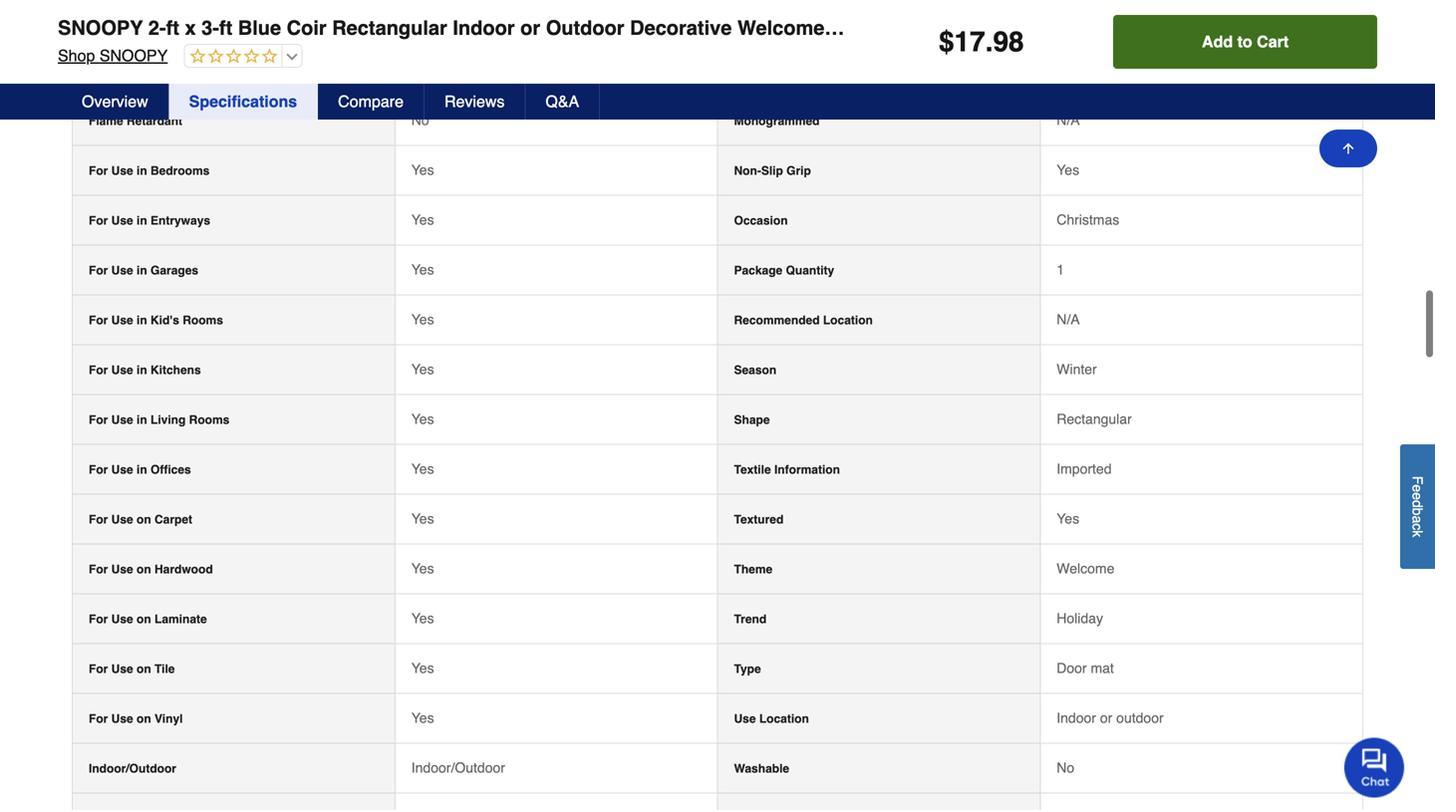 Task type: vqa. For each thing, say whether or not it's contained in the screenshot.
minus image
no



Task type: describe. For each thing, give the bounding box(es) containing it.
chat invite button image
[[1344, 737, 1405, 798]]

recommended
[[734, 313, 820, 327]]

0 horizontal spatial door
[[830, 16, 877, 39]]

on for welcome
[[137, 562, 151, 576]]

1
[[1057, 261, 1064, 277]]

for use in garages
[[89, 263, 198, 277]]

$ 17 . 98
[[939, 26, 1024, 58]]

blue
[[238, 16, 281, 39]]

fire resistant
[[89, 64, 168, 78]]

b
[[1410, 508, 1426, 516]]

0 horizontal spatial indoor/outdoor
[[89, 762, 176, 776]]

coir
[[287, 16, 327, 39]]

in for yes
[[137, 164, 147, 178]]

yes for theme
[[411, 560, 434, 576]]

1 horizontal spatial or
[[1100, 710, 1113, 726]]

yes for shape
[[411, 411, 434, 427]]

door mat
[[1057, 660, 1114, 676]]

holiday
[[1057, 610, 1103, 626]]

for use on hardwood
[[89, 562, 213, 576]]

1 ft from the left
[[166, 16, 179, 39]]

monogrammed
[[734, 114, 820, 128]]

use for tile
[[111, 662, 133, 676]]

in for rectangular
[[137, 413, 147, 427]]

mat
[[1091, 660, 1114, 676]]

yes for recommended location
[[411, 311, 434, 327]]

to
[[1237, 32, 1252, 51]]

for use in entryways
[[89, 214, 210, 228]]

hardwood
[[154, 562, 213, 576]]

christmas
[[1057, 212, 1119, 228]]

garages
[[150, 263, 198, 277]]

carpet
[[154, 513, 192, 527]]

location for indoor or outdoor
[[759, 712, 809, 726]]

retardant
[[127, 114, 182, 128]]

non-
[[734, 164, 761, 178]]

1 vertical spatial snoopy
[[99, 46, 168, 65]]

mat
[[882, 16, 917, 39]]

0 horizontal spatial or
[[520, 16, 540, 39]]

yes for textured
[[411, 511, 434, 527]]

for for for use on vinyl
[[89, 712, 108, 726]]

yes for season
[[411, 361, 434, 377]]

n/a for yes
[[1057, 311, 1080, 327]]

snoopy 2-ft x 3-ft blue coir rectangular indoor or outdoor decorative welcome door mat
[[58, 16, 917, 39]]

winter
[[1057, 361, 1097, 377]]

in for winter
[[137, 363, 147, 377]]

textile information
[[734, 463, 840, 477]]

shop
[[58, 46, 95, 65]]

for use in kitchens
[[89, 363, 201, 377]]

yes for occasion
[[411, 212, 434, 228]]

tile
[[154, 662, 175, 676]]

overview button
[[62, 84, 169, 120]]

outdoor
[[1116, 710, 1164, 726]]

yes for use location
[[411, 710, 434, 726]]

resistant
[[114, 64, 168, 78]]

outdoor
[[546, 16, 624, 39]]

bedrooms
[[150, 164, 210, 178]]

flame
[[89, 114, 123, 128]]

in for imported
[[137, 463, 147, 477]]

use for entryways
[[111, 214, 133, 228]]

use for laminate
[[111, 612, 133, 626]]

for for for use in kitchens
[[89, 363, 108, 377]]

for use on laminate
[[89, 612, 207, 626]]

use location
[[734, 712, 809, 726]]

on for door mat
[[137, 662, 151, 676]]

use for offices
[[111, 463, 133, 477]]

kitchens
[[150, 363, 201, 377]]

add to cart button
[[1113, 15, 1377, 69]]

0 vertical spatial indoor
[[453, 16, 515, 39]]

living
[[150, 413, 186, 427]]

yes for non-slip grip
[[411, 162, 434, 178]]

specifications button
[[169, 84, 318, 120]]

f e e d b a c k button
[[1400, 444, 1435, 569]]

q&a
[[546, 92, 579, 111]]

entryways
[[150, 214, 210, 228]]

for for for use in garages
[[89, 263, 108, 277]]

for for for use in entryways
[[89, 214, 108, 228]]

use for garages
[[111, 263, 133, 277]]

1 horizontal spatial indoor
[[1057, 710, 1096, 726]]

reviews
[[444, 92, 505, 111]]

for for for use on carpet
[[89, 513, 108, 527]]

occasion
[[734, 214, 788, 228]]

0 horizontal spatial decorative
[[89, 14, 150, 28]]

kid's
[[150, 313, 179, 327]]

for use on vinyl
[[89, 712, 183, 726]]

shape
[[734, 413, 770, 427]]

0 horizontal spatial welcome
[[737, 16, 825, 39]]

textured
[[734, 513, 784, 527]]

arrow up image
[[1340, 141, 1356, 156]]

3-
[[201, 16, 219, 39]]

use for bedrooms
[[111, 164, 133, 178]]

shop snoopy
[[58, 46, 168, 65]]

non-slip grip
[[734, 164, 811, 178]]

d
[[1410, 500, 1426, 508]]

flame retardant
[[89, 114, 182, 128]]

vinyl
[[154, 712, 183, 726]]

for for for use on hardwood
[[89, 562, 108, 576]]

package
[[734, 263, 783, 277]]

q&a button
[[526, 84, 600, 120]]

add
[[1202, 32, 1233, 51]]

indoor or outdoor
[[1057, 710, 1164, 726]]

compare button
[[318, 84, 425, 120]]

add to cart
[[1202, 32, 1289, 51]]

in for 1
[[137, 263, 147, 277]]

x
[[185, 16, 196, 39]]



Task type: locate. For each thing, give the bounding box(es) containing it.
2 for from the top
[[89, 214, 108, 228]]

on for yes
[[137, 513, 151, 527]]

7 for from the top
[[89, 463, 108, 477]]

for use in offices
[[89, 463, 191, 477]]

material
[[734, 14, 779, 28]]

location for n/a
[[823, 313, 873, 327]]

season
[[734, 363, 777, 377]]

2-
[[148, 16, 166, 39]]

use for carpet
[[111, 513, 133, 527]]

rectangular
[[332, 16, 447, 39], [1057, 411, 1132, 427]]

17
[[954, 26, 985, 58]]

imported
[[1057, 461, 1112, 477]]

location up washable
[[759, 712, 809, 726]]

for left kid's
[[89, 313, 108, 327]]

2 ft from the left
[[219, 16, 232, 39]]

1 vertical spatial or
[[1100, 710, 1113, 726]]

yes for trend
[[411, 610, 434, 626]]

trend
[[734, 612, 767, 626]]

on for holiday
[[137, 612, 151, 626]]

slip
[[761, 164, 783, 178]]

welcome
[[737, 16, 825, 39], [1057, 560, 1115, 576]]

0 horizontal spatial indoor
[[453, 16, 515, 39]]

for up for use on vinyl
[[89, 662, 108, 676]]

k
[[1410, 530, 1426, 537]]

location down quantity
[[823, 313, 873, 327]]

on left laminate on the left
[[137, 612, 151, 626]]

for for for use on tile
[[89, 662, 108, 676]]

ft
[[166, 16, 179, 39], [219, 16, 232, 39]]

1 vertical spatial door
[[1057, 660, 1087, 676]]

information
[[774, 463, 840, 477]]

10 for from the top
[[89, 612, 108, 626]]

for up for use in garages
[[89, 214, 108, 228]]

9 for from the top
[[89, 562, 108, 576]]

4 on from the top
[[137, 662, 151, 676]]

c
[[1410, 523, 1426, 530]]

$
[[939, 26, 954, 58]]

3 for from the top
[[89, 263, 108, 277]]

11 for from the top
[[89, 662, 108, 676]]

for for for use in kid's rooms
[[89, 313, 108, 327]]

1 in from the top
[[137, 164, 147, 178]]

1 vertical spatial n/a
[[1057, 311, 1080, 327]]

in for christmas
[[137, 214, 147, 228]]

use down type
[[734, 712, 756, 726]]

e up d
[[1410, 485, 1426, 492]]

use left living
[[111, 413, 133, 427]]

use for hardwood
[[111, 562, 133, 576]]

for down for use in kid's rooms
[[89, 363, 108, 377]]

for down flame
[[89, 164, 108, 178]]

on left carpet
[[137, 513, 151, 527]]

recommended location
[[734, 313, 873, 327]]

1 horizontal spatial door
[[1057, 660, 1087, 676]]

2 on from the top
[[137, 562, 151, 576]]

welcome up monogrammed
[[737, 16, 825, 39]]

snoopy up shop snoopy in the top of the page
[[58, 16, 143, 39]]

1 horizontal spatial indoor/outdoor
[[411, 760, 505, 776]]

decorative
[[89, 14, 150, 28], [630, 16, 732, 39]]

f
[[1410, 476, 1426, 485]]

on
[[137, 513, 151, 527], [137, 562, 151, 576], [137, 612, 151, 626], [137, 662, 151, 676], [137, 712, 151, 726]]

ft left x
[[166, 16, 179, 39]]

use left offices
[[111, 463, 133, 477]]

cart
[[1257, 32, 1289, 51]]

8 for from the top
[[89, 513, 108, 527]]

ft up zero stars image
[[219, 16, 232, 39]]

for down the for use in offices
[[89, 513, 108, 527]]

.
[[985, 26, 993, 58]]

use for kitchens
[[111, 363, 133, 377]]

theme
[[734, 562, 773, 576]]

coir/rubber
[[1057, 12, 1132, 28]]

0 horizontal spatial location
[[759, 712, 809, 726]]

for down for use on carpet
[[89, 562, 108, 576]]

laminate
[[154, 612, 207, 626]]

for use on carpet
[[89, 513, 192, 527]]

indoor up "reviews"
[[453, 16, 515, 39]]

5 for from the top
[[89, 363, 108, 377]]

decorative left material
[[630, 16, 732, 39]]

no
[[411, 112, 429, 128], [1057, 760, 1074, 776]]

3 on from the top
[[137, 612, 151, 626]]

use for vinyl
[[111, 712, 133, 726]]

1 horizontal spatial no
[[1057, 760, 1074, 776]]

1 horizontal spatial location
[[823, 313, 873, 327]]

6 in from the top
[[137, 413, 147, 427]]

indoor
[[453, 16, 515, 39], [1057, 710, 1096, 726]]

0 horizontal spatial rectangular
[[332, 16, 447, 39]]

1 vertical spatial location
[[759, 712, 809, 726]]

in for n/a
[[137, 313, 147, 327]]

rooms right kid's
[[183, 313, 223, 327]]

for down the for use on tile
[[89, 712, 108, 726]]

location
[[823, 313, 873, 327], [759, 712, 809, 726]]

textile
[[734, 463, 771, 477]]

1 vertical spatial indoor
[[1057, 710, 1096, 726]]

1 e from the top
[[1410, 485, 1426, 492]]

in left the garages
[[137, 263, 147, 277]]

3 in from the top
[[137, 263, 147, 277]]

in left bedrooms
[[137, 164, 147, 178]]

1 on from the top
[[137, 513, 151, 527]]

use for living
[[111, 413, 133, 427]]

1 horizontal spatial decorative
[[630, 16, 732, 39]]

f e e d b a c k
[[1410, 476, 1426, 537]]

for use in kid's rooms
[[89, 313, 223, 327]]

for for for use on laminate
[[89, 612, 108, 626]]

on for indoor or outdoor
[[137, 712, 151, 726]]

rooms for n/a
[[183, 313, 223, 327]]

on left tile
[[137, 662, 151, 676]]

rooms
[[183, 313, 223, 327], [189, 413, 230, 427]]

grip
[[786, 164, 811, 178]]

rooms right living
[[189, 413, 230, 427]]

for for for use in living rooms
[[89, 413, 108, 427]]

0 horizontal spatial no
[[411, 112, 429, 128]]

use left tile
[[111, 662, 133, 676]]

1 n/a from the top
[[1057, 112, 1080, 128]]

1 vertical spatial rectangular
[[1057, 411, 1132, 427]]

snoopy down the 2-
[[99, 46, 168, 65]]

0 vertical spatial or
[[520, 16, 540, 39]]

use for kid's
[[111, 313, 133, 327]]

yes for material
[[411, 12, 434, 28]]

use left kitchens
[[111, 363, 133, 377]]

e up b
[[1410, 492, 1426, 500]]

washable
[[734, 762, 789, 776]]

12 for from the top
[[89, 712, 108, 726]]

a
[[1410, 516, 1426, 523]]

in left kid's
[[137, 313, 147, 327]]

for for for use in bedrooms
[[89, 164, 108, 178]]

compare
[[338, 92, 404, 111]]

rectangular up compare on the top left of page
[[332, 16, 447, 39]]

1 horizontal spatial rectangular
[[1057, 411, 1132, 427]]

overview
[[82, 92, 148, 111]]

0 vertical spatial no
[[411, 112, 429, 128]]

1 for from the top
[[89, 164, 108, 178]]

yes for type
[[411, 660, 434, 676]]

e
[[1410, 485, 1426, 492], [1410, 492, 1426, 500]]

use up the for use on tile
[[111, 612, 133, 626]]

for up the for use in offices
[[89, 413, 108, 427]]

for use in bedrooms
[[89, 164, 210, 178]]

5 on from the top
[[137, 712, 151, 726]]

4 in from the top
[[137, 313, 147, 327]]

for up for use on carpet
[[89, 463, 108, 477]]

n/a for no
[[1057, 112, 1080, 128]]

5 in from the top
[[137, 363, 147, 377]]

indoor down door mat
[[1057, 710, 1096, 726]]

0 vertical spatial rooms
[[183, 313, 223, 327]]

0 vertical spatial n/a
[[1057, 112, 1080, 128]]

0 vertical spatial snoopy
[[58, 16, 143, 39]]

1 vertical spatial rooms
[[189, 413, 230, 427]]

reviews button
[[425, 84, 526, 120]]

quantity
[[786, 263, 834, 277]]

6 for from the top
[[89, 413, 108, 427]]

use
[[111, 164, 133, 178], [111, 214, 133, 228], [111, 263, 133, 277], [111, 313, 133, 327], [111, 363, 133, 377], [111, 413, 133, 427], [111, 463, 133, 477], [111, 513, 133, 527], [111, 562, 133, 576], [111, 612, 133, 626], [111, 662, 133, 676], [111, 712, 133, 726], [734, 712, 756, 726]]

indoor/outdoor
[[411, 760, 505, 776], [89, 762, 176, 776]]

1 horizontal spatial ft
[[219, 16, 232, 39]]

for for for use in offices
[[89, 463, 108, 477]]

0 vertical spatial location
[[823, 313, 873, 327]]

0 vertical spatial door
[[830, 16, 877, 39]]

1 vertical spatial no
[[1057, 760, 1074, 776]]

yes for package quantity
[[411, 261, 434, 277]]

type
[[734, 662, 761, 676]]

rooms for rectangular
[[189, 413, 230, 427]]

in left living
[[137, 413, 147, 427]]

0 vertical spatial rectangular
[[332, 16, 447, 39]]

7 in from the top
[[137, 463, 147, 477]]

for
[[89, 164, 108, 178], [89, 214, 108, 228], [89, 263, 108, 277], [89, 313, 108, 327], [89, 363, 108, 377], [89, 413, 108, 427], [89, 463, 108, 477], [89, 513, 108, 527], [89, 562, 108, 576], [89, 612, 108, 626], [89, 662, 108, 676], [89, 712, 108, 726]]

on left vinyl
[[137, 712, 151, 726]]

use left vinyl
[[111, 712, 133, 726]]

welcome up holiday
[[1057, 560, 1115, 576]]

for use in living rooms
[[89, 413, 230, 427]]

for up the for use on tile
[[89, 612, 108, 626]]

use down the flame retardant
[[111, 164, 133, 178]]

package quantity
[[734, 263, 834, 277]]

decorative up shop snoopy in the top of the page
[[89, 14, 150, 28]]

in
[[137, 164, 147, 178], [137, 214, 147, 228], [137, 263, 147, 277], [137, 313, 147, 327], [137, 363, 147, 377], [137, 413, 147, 427], [137, 463, 147, 477]]

1 vertical spatial welcome
[[1057, 560, 1115, 576]]

in left entryways
[[137, 214, 147, 228]]

for use on tile
[[89, 662, 175, 676]]

2 n/a from the top
[[1057, 311, 1080, 327]]

in left kitchens
[[137, 363, 147, 377]]

yes
[[411, 12, 434, 28], [411, 162, 434, 178], [1057, 162, 1079, 178], [411, 212, 434, 228], [411, 261, 434, 277], [411, 311, 434, 327], [411, 361, 434, 377], [411, 411, 434, 427], [411, 461, 434, 477], [411, 511, 434, 527], [1057, 511, 1079, 527], [411, 560, 434, 576], [411, 610, 434, 626], [411, 660, 434, 676], [411, 710, 434, 726]]

use left carpet
[[111, 513, 133, 527]]

offices
[[150, 463, 191, 477]]

2 in from the top
[[137, 214, 147, 228]]

2 e from the top
[[1410, 492, 1426, 500]]

use left kid's
[[111, 313, 133, 327]]

0 vertical spatial welcome
[[737, 16, 825, 39]]

on left hardwood
[[137, 562, 151, 576]]

use up for use in garages
[[111, 214, 133, 228]]

use left the garages
[[111, 263, 133, 277]]

zero stars image
[[185, 48, 277, 66]]

use down for use on carpet
[[111, 562, 133, 576]]

4 for from the top
[[89, 313, 108, 327]]

98
[[993, 26, 1024, 58]]

1 horizontal spatial welcome
[[1057, 560, 1115, 576]]

0 horizontal spatial ft
[[166, 16, 179, 39]]

in left offices
[[137, 463, 147, 477]]

fire
[[89, 64, 111, 78]]

specifications
[[189, 92, 297, 111]]

yes for textile information
[[411, 461, 434, 477]]

rectangular up the imported
[[1057, 411, 1132, 427]]

for down for use in entryways
[[89, 263, 108, 277]]

n/a
[[1057, 112, 1080, 128], [1057, 311, 1080, 327]]



